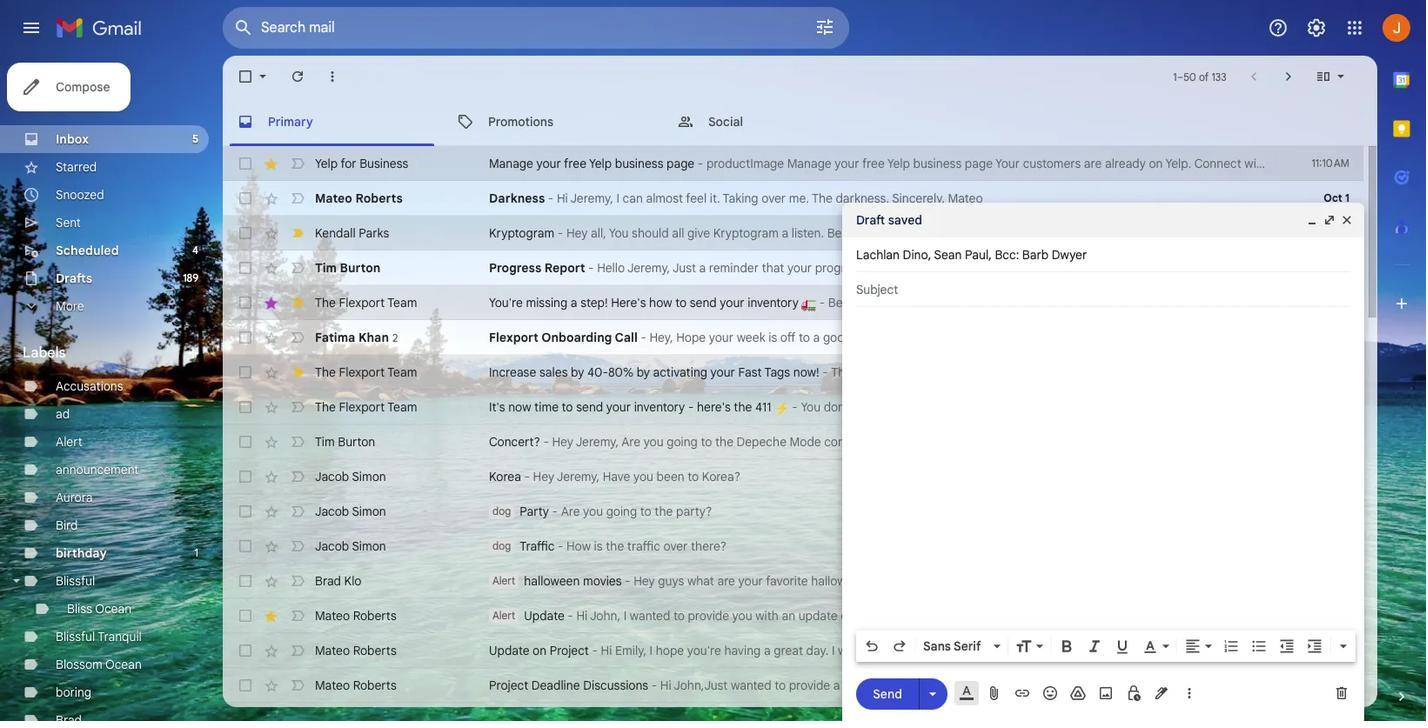 Task type: locate. For each thing, give the bounding box(es) containing it.
starred
[[56, 159, 97, 175]]

oct for mateo
[[1324, 191, 1343, 205]]

now right it's in the bottom left of the page
[[508, 399, 531, 415]]

business up saved
[[913, 156, 962, 171]]

133
[[1212, 70, 1227, 83]]

roberts for update
[[353, 643, 397, 659]]

the flexport team for it's
[[315, 399, 417, 415]]

flexport for it's now time to send your inventory - here's the 411
[[339, 399, 385, 415]]

alert for alert halloween movies - hey guys what are your favorite halloween movies?
[[493, 574, 515, 587]]

sincerely, up saved
[[892, 191, 945, 206]]

the
[[812, 191, 833, 206], [315, 295, 336, 311], [315, 365, 336, 380], [315, 399, 336, 415]]

3 mateo roberts from the top
[[315, 643, 397, 659]]

not important switch
[[289, 155, 306, 172], [289, 190, 306, 207], [289, 259, 306, 277], [289, 329, 306, 346], [289, 399, 306, 416], [289, 433, 306, 451], [289, 468, 306, 486], [289, 503, 306, 520]]

redo ‪(⌘y)‬ image
[[891, 638, 909, 655]]

0 vertical spatial for
[[341, 156, 357, 171]]

burton for progress report - hello jeremy, just a reminder that your progress report for the manhattan project is due tomorrow. sincerely, tim -- timothy burton graveyard adventu
[[340, 260, 381, 276]]

4
[[192, 244, 198, 257]]

None search field
[[223, 7, 849, 49]]

12 right indent more ‪(⌘])‬ image
[[1340, 644, 1350, 657]]

free up darkness.
[[862, 156, 885, 171]]

tab list
[[1378, 56, 1426, 659], [223, 97, 1378, 146]]

dog inside dog traffic - how is the traffic over there?
[[493, 540, 511, 553]]

with
[[1245, 156, 1268, 171], [756, 608, 779, 624], [964, 643, 987, 659]]

it's
[[489, 399, 505, 415]]

1 horizontal spatial with
[[964, 643, 987, 659]]

project
[[1007, 260, 1047, 276], [550, 643, 589, 659], [489, 678, 529, 694]]

0 vertical spatial wanted
[[630, 608, 671, 624]]

None checkbox
[[237, 607, 254, 625]]

0 vertical spatial the flexport team
[[315, 295, 417, 311]]

1 horizontal spatial update
[[876, 678, 915, 694]]

9 row from the top
[[223, 425, 1364, 460]]

8 not important switch from the top
[[289, 503, 306, 520]]

hi
[[557, 191, 568, 206], [576, 608, 588, 624], [601, 643, 612, 659], [660, 678, 672, 694]]

with down "favorite"
[[756, 608, 779, 624]]

off
[[781, 330, 796, 346]]

advanced search options image
[[808, 10, 842, 44]]

here's
[[611, 295, 646, 311]]

manhattan
[[945, 260, 1004, 276]]

2 horizontal spatial by
[[1329, 156, 1342, 171]]

for
[[341, 156, 357, 171], [905, 260, 921, 276]]

189
[[183, 272, 198, 285]]

0 vertical spatial have
[[1047, 434, 1073, 450]]

1 vertical spatial ocean
[[105, 657, 142, 673]]

flexport for you're missing a step! here's how to send your inventory
[[339, 295, 385, 311]]

17 row from the top
[[223, 703, 1364, 722]]

1 vertical spatial send
[[576, 399, 603, 415]]

depeche
[[737, 434, 787, 450]]

to right undo ‪(⌘z)‬ icon
[[882, 643, 893, 659]]

tomorrow.
[[1086, 260, 1142, 276]]

blissful up blossom
[[56, 629, 95, 645]]

4 mateo roberts from the top
[[315, 678, 397, 694]]

mateo for update on project
[[315, 643, 350, 659]]

0 vertical spatial simon
[[352, 469, 386, 485]]

onboarding
[[542, 330, 612, 346]]

have left made
[[1285, 643, 1312, 659]]

tags
[[765, 365, 790, 380]]

2 vertical spatial alert
[[493, 609, 515, 622]]

4 row from the top
[[223, 251, 1426, 285]]

sans serif
[[923, 639, 981, 654]]

2 vertical spatial team
[[387, 399, 417, 415]]

an right serif
[[990, 643, 1004, 659]]

1 horizontal spatial all
[[1226, 678, 1238, 694]]

project left dwyer
[[1007, 260, 1047, 276]]

0 vertical spatial important because you marked it as important. switch
[[289, 225, 306, 242]]

3 team from the top
[[387, 399, 417, 415]]

1 vertical spatial an
[[782, 608, 796, 624]]

of right 50
[[1199, 70, 1209, 83]]

1 yelp from the left
[[315, 156, 338, 171]]

0 horizontal spatial provide
[[688, 608, 729, 624]]

i right not,
[[1041, 434, 1044, 450]]

sincerely,
[[892, 191, 945, 206], [1145, 260, 1198, 276]]

burton for concert? - hey jeremy, are you going to the depeche mode concert at red rocks on friday? if not, i have an extra ticket. tim
[[338, 434, 375, 450]]

update
[[799, 608, 838, 624], [1007, 643, 1046, 659], [876, 678, 915, 694]]

saw
[[985, 330, 1007, 346]]

underline ‪(⌘u)‬ image
[[1114, 639, 1131, 656]]

2 horizontal spatial yelp
[[888, 156, 910, 171]]

support image
[[1268, 17, 1289, 38]]

your left the week
[[709, 330, 734, 346]]

business up can
[[615, 156, 664, 171]]

the up sans serif option
[[946, 608, 964, 624]]

2 vertical spatial oct 1
[[1324, 261, 1350, 274]]

the
[[924, 260, 942, 276], [734, 399, 752, 415], [715, 434, 734, 450], [655, 504, 673, 520], [606, 539, 624, 554], [858, 608, 876, 624], [946, 608, 964, 624], [1124, 608, 1142, 624], [1349, 608, 1368, 624], [1066, 643, 1084, 659], [935, 678, 954, 694]]

2 halloween from the left
[[811, 574, 867, 589]]

by
[[1329, 156, 1342, 171], [571, 365, 584, 380], [637, 365, 650, 380]]

alert inside labels navigation
[[56, 434, 82, 450]]

we left completed
[[1012, 608, 1030, 624]]

1 12 from the top
[[1340, 644, 1350, 657]]

all left give
[[672, 225, 684, 241]]

over left me.
[[762, 191, 786, 206]]

1 team from the top
[[387, 295, 417, 311]]

2 business from the left
[[913, 156, 962, 171]]

week.
[[1230, 643, 1262, 659]]

pop out image
[[1323, 213, 1337, 227]]

sep 12 down made
[[1319, 679, 1350, 692]]

project left deadline at the bottom of page
[[489, 678, 529, 694]]

3 jacob from the top
[[315, 539, 349, 554]]

dog left party
[[493, 505, 511, 518]]

2 row from the top
[[223, 181, 1364, 216]]

15 row from the top
[[223, 634, 1426, 668]]

favorite
[[766, 574, 808, 589]]

2 horizontal spatial with
[[1245, 156, 1268, 171]]

all left tasks
[[1226, 678, 1238, 694]]

2 vertical spatial the flexport team
[[315, 399, 417, 415]]

hope
[[676, 330, 706, 346]]

3 row from the top
[[223, 216, 1364, 251]]

burton
[[340, 260, 381, 276], [1284, 260, 1322, 276], [338, 434, 375, 450]]

ticket.
[[1125, 434, 1159, 450]]

free down promotions "tab"
[[564, 156, 587, 171]]

project.
[[967, 608, 1010, 624], [957, 678, 999, 694]]

None checkbox
[[237, 538, 254, 555], [237, 573, 254, 590], [237, 642, 254, 660], [237, 677, 254, 695], [237, 538, 254, 555], [237, 573, 254, 590], [237, 642, 254, 660], [237, 677, 254, 695]]

0 vertical spatial with
[[1245, 156, 1268, 171]]

0 vertical spatial send
[[690, 295, 717, 311]]

🚛 image
[[802, 297, 817, 311]]

2 cell from the top
[[1301, 364, 1364, 381]]

row containing kendall parks
[[223, 216, 1364, 251]]

compose button
[[7, 63, 131, 111]]

6 row from the top
[[223, 320, 1426, 355]]

oct 1 right 'minimize' icon
[[1326, 226, 1350, 239]]

0 vertical spatial now
[[1303, 156, 1326, 171]]

2 vertical spatial project
[[489, 678, 529, 694]]

1 horizontal spatial wanted
[[731, 678, 772, 694]]

update left bold ‪(⌘b)‬ image
[[1007, 643, 1046, 659]]

1 row from the top
[[223, 146, 1426, 181]]

scheduled link
[[56, 243, 119, 258]]

0 vertical spatial over
[[762, 191, 786, 206]]

guys
[[658, 574, 684, 589]]

time
[[534, 399, 559, 415]]

a left the listen.
[[782, 225, 789, 241]]

roberts for darkness
[[356, 191, 403, 206]]

3 jacob simon from the top
[[315, 539, 386, 554]]

2 blissful from the top
[[56, 629, 95, 645]]

promotions
[[488, 114, 554, 129]]

2 vertical spatial sep
[[1319, 679, 1338, 692]]

alert halloween movies - hey guys what are your favorite halloween movies?
[[493, 574, 915, 589]]

0 vertical spatial oct
[[1324, 191, 1343, 205]]

your left the f
[[1394, 156, 1419, 171]]

0 horizontal spatial wanted
[[630, 608, 671, 624]]

halloween down traffic
[[524, 574, 580, 589]]

1 not important switch from the top
[[289, 155, 306, 172]]

alert inside alert halloween movies - hey guys what are your favorite halloween movies?
[[493, 574, 515, 587]]

1 vertical spatial wanted
[[838, 643, 879, 659]]

ocean up tranquil
[[95, 601, 132, 617]]

wanted up the emily,
[[630, 608, 671, 624]]

promotions tab
[[443, 97, 662, 146]]

13 row from the top
[[223, 564, 1364, 599]]

labels navigation
[[0, 56, 223, 722]]

blissful
[[56, 574, 95, 589], [56, 629, 95, 645]]

tab list up productimage
[[223, 97, 1378, 146]]

manage up me.
[[787, 156, 832, 171]]

draft saved dialog
[[842, 203, 1365, 722]]

oct up the pop out image on the top
[[1324, 191, 1343, 205]]

all
[[672, 225, 684, 241], [1226, 678, 1238, 694]]

1 tim burton from the top
[[315, 260, 381, 276]]

klo
[[344, 574, 362, 589]]

taking
[[723, 191, 759, 206]]

your
[[537, 156, 561, 171], [835, 156, 860, 171], [1394, 156, 1419, 171], [788, 260, 812, 276], [720, 295, 745, 311], [709, 330, 734, 346], [1079, 330, 1104, 346], [1289, 330, 1314, 346], [711, 365, 735, 380], [606, 399, 631, 415], [739, 574, 763, 589]]

row containing brad klo
[[223, 564, 1364, 599]]

are up how
[[561, 504, 580, 520]]

3 simon from the top
[[352, 539, 386, 554]]

numbered list ‪(⌘⇧7)‬ image
[[1223, 638, 1240, 655]]

going
[[667, 434, 698, 450], [606, 504, 637, 520]]

1 vertical spatial over
[[664, 539, 688, 554]]

going down have at the left of the page
[[606, 504, 637, 520]]

1 horizontal spatial manage
[[787, 156, 832, 171]]

1 important because you marked it as important. switch from the top
[[289, 225, 306, 242]]

sep down made
[[1319, 679, 1338, 692]]

important because you marked it as important. switch
[[289, 225, 306, 242], [289, 294, 306, 312], [289, 364, 306, 381]]

search mail image
[[228, 12, 259, 44]]

1 vertical spatial blissful
[[56, 629, 95, 645]]

0 vertical spatial inventory
[[748, 295, 799, 311]]

0 vertical spatial is
[[1050, 260, 1059, 276]]

important because you marked it as important. switch for increase sales by 40-80% by activating your fast tags now! -
[[289, 364, 306, 381]]

birthday
[[56, 546, 107, 561]]

great
[[774, 643, 803, 659]]

0 vertical spatial tim burton
[[315, 260, 381, 276]]

ocean down tranquil
[[105, 657, 142, 673]]

compose
[[56, 79, 110, 95]]

2 tim burton from the top
[[315, 434, 375, 450]]

2 jacob from the top
[[315, 504, 349, 520]]

2 the flexport team from the top
[[315, 365, 417, 380]]

1 jacob simon from the top
[[315, 469, 386, 485]]

that
[[762, 260, 784, 276]]

1 vertical spatial for
[[905, 260, 921, 276]]

graveyard
[[1325, 260, 1381, 276]]

1 vertical spatial alert
[[493, 574, 515, 587]]

party?
[[676, 504, 712, 520]]

3 yelp from the left
[[888, 156, 910, 171]]

0 vertical spatial sep
[[1317, 296, 1336, 309]]

to up traffic
[[640, 504, 652, 520]]

7 not important switch from the top
[[289, 468, 306, 486]]

2 vertical spatial wanted
[[731, 678, 772, 694]]

team
[[387, 295, 417, 311], [387, 365, 417, 380], [387, 399, 417, 415]]

discard draft ‪(⌘⇧d)‬ image
[[1333, 685, 1351, 702]]

0 horizontal spatial yelp
[[315, 156, 338, 171]]

blissful tranquil
[[56, 629, 142, 645]]

jacob for traffic
[[315, 539, 349, 554]]

1 page from the left
[[667, 156, 695, 171]]

mateo roberts for darkness
[[315, 191, 403, 206]]

sean
[[934, 247, 962, 263]]

are right the what
[[718, 574, 735, 589]]

1 horizontal spatial kryptogram
[[713, 225, 779, 241]]

the left 411
[[734, 399, 752, 415]]

0 vertical spatial jacob
[[315, 469, 349, 485]]

1 horizontal spatial kendall
[[859, 225, 899, 241]]

party
[[520, 504, 549, 520]]

0 horizontal spatial project
[[489, 678, 529, 694]]

1 free from the left
[[564, 156, 587, 171]]

are down the it's now time to send your inventory - here's the 411
[[622, 434, 641, 450]]

announcement
[[56, 462, 139, 478]]

team for you're
[[387, 295, 417, 311]]

progress down best,
[[815, 260, 864, 276]]

tim burton for progress report
[[315, 260, 381, 276]]

14 row from the top
[[223, 599, 1426, 634]]

now!
[[793, 365, 820, 380]]

insert signature image
[[1153, 685, 1171, 702]]

row
[[223, 146, 1426, 181], [223, 181, 1364, 216], [223, 216, 1364, 251], [223, 251, 1426, 285], [223, 285, 1364, 320], [223, 320, 1426, 355], [223, 355, 1364, 390], [223, 390, 1364, 425], [223, 425, 1364, 460], [223, 460, 1364, 494], [223, 494, 1364, 529], [223, 529, 1364, 564], [223, 564, 1364, 599], [223, 599, 1426, 634], [223, 634, 1426, 668], [223, 668, 1426, 703], [223, 703, 1364, 722]]

hey left guys
[[634, 574, 655, 589]]

Search mail text field
[[261, 19, 766, 37]]

alert inside alert update - hi john, i wanted to provide you with an update on the progress of the project. we have completed the first phase and are now moving onto the next stage
[[493, 609, 515, 622]]

3 important because you marked it as important. switch from the top
[[289, 364, 306, 381]]

2 dog from the top
[[493, 540, 511, 553]]

1 vertical spatial dog
[[493, 540, 511, 553]]

1 mateo roberts from the top
[[315, 191, 403, 206]]

1 vertical spatial tim burton
[[315, 434, 375, 450]]

how
[[649, 295, 672, 311]]

hi left john,just at bottom
[[660, 678, 672, 694]]

dog for party
[[493, 505, 511, 518]]

1 vertical spatial going
[[606, 504, 637, 520]]

of left insert signature icon
[[1134, 678, 1145, 694]]

the up 'korea?'
[[715, 434, 734, 450]]

deadline
[[532, 678, 580, 694]]

1 kryptogram from the left
[[489, 225, 555, 241]]

8 cell from the top
[[1301, 573, 1364, 590]]

0 vertical spatial alert
[[56, 434, 82, 450]]

and left looking
[[1362, 330, 1383, 346]]

now right them
[[1303, 156, 1326, 171]]

2 horizontal spatial of
[[1199, 70, 1209, 83]]

provide for quick
[[789, 678, 830, 694]]

blissful up bliss
[[56, 574, 95, 589]]

yelp down promotions "tab"
[[589, 156, 612, 171]]

oct up sep 29
[[1324, 261, 1343, 274]]

attach files image
[[986, 685, 1003, 702]]

1 business from the left
[[615, 156, 664, 171]]

1 horizontal spatial are
[[622, 434, 641, 450]]

1 horizontal spatial provide
[[789, 678, 830, 694]]

sep 12 down the tue, sep 12, 2023, 12:43 pm "element"
[[1319, 644, 1350, 657]]

2 vertical spatial provide
[[789, 678, 830, 694]]

the flexport team
[[315, 295, 417, 311], [315, 365, 417, 380], [315, 399, 417, 415]]

2 horizontal spatial an
[[1077, 434, 1090, 450]]

1 dog from the top
[[493, 505, 511, 518]]

1 horizontal spatial halloween
[[811, 574, 867, 589]]

bliss ocean link
[[67, 601, 132, 617]]

0 vertical spatial going
[[667, 434, 698, 450]]

with left them
[[1245, 156, 1268, 171]]

simon for traffic
[[352, 539, 386, 554]]

and right phase
[[1207, 608, 1228, 624]]

5 not important switch from the top
[[289, 399, 306, 416]]

of
[[1199, 70, 1209, 83], [931, 608, 943, 624], [1134, 678, 1145, 694]]

i right as
[[979, 330, 982, 346]]

your down 80% at bottom
[[606, 399, 631, 415]]

i left can
[[617, 191, 620, 206]]

0 horizontal spatial send
[[576, 399, 603, 415]]

emily,
[[615, 643, 647, 659]]

4 not important switch from the top
[[289, 329, 306, 346]]

, left "bcc:"
[[989, 247, 992, 263]]

halloween right "favorite"
[[811, 574, 867, 589]]

dog
[[493, 505, 511, 518], [493, 540, 511, 553]]

0 vertical spatial provide
[[688, 608, 729, 624]]

activating
[[653, 365, 708, 380]]

gmail image
[[56, 10, 151, 45]]

1 vertical spatial progress
[[879, 608, 928, 624]]

2 free from the left
[[862, 156, 885, 171]]

0 vertical spatial sincerely,
[[892, 191, 945, 206]]

1 blissful from the top
[[56, 574, 95, 589]]

now up bulleted list ‪(⌘⇧8)‬ image
[[1252, 608, 1275, 624]]

sep for update on project
[[1319, 644, 1338, 657]]

kendall left parks
[[315, 225, 356, 241]]

settings image
[[1306, 17, 1327, 38]]

1 vertical spatial sep 12
[[1319, 679, 1350, 692]]

3 not important switch from the top
[[289, 259, 306, 277]]

0 vertical spatial oct 1
[[1324, 191, 1350, 205]]

labels heading
[[23, 345, 185, 362]]

over
[[762, 191, 786, 206], [664, 539, 688, 554]]

for left business
[[341, 156, 357, 171]]

dog for traffic
[[493, 540, 511, 553]]

oct for project
[[1324, 261, 1343, 274]]

ocean
[[95, 601, 132, 617], [105, 657, 142, 673]]

2 jacob simon from the top
[[315, 504, 386, 520]]

0 horizontal spatial with
[[756, 608, 779, 624]]

page left your on the top right of the page
[[965, 156, 993, 171]]

made
[[1315, 643, 1346, 659]]

7 row from the top
[[223, 355, 1364, 390]]

kendall up lachlan
[[859, 225, 899, 241]]

the left traffic
[[606, 539, 624, 554]]

are
[[1084, 156, 1102, 171], [718, 574, 735, 589], [1231, 608, 1249, 624], [1022, 678, 1040, 694], [1273, 678, 1291, 694]]

1 horizontal spatial over
[[762, 191, 786, 206]]

2 vertical spatial simon
[[352, 539, 386, 554]]

411
[[755, 399, 771, 415]]

6 not important switch from the top
[[289, 433, 306, 451]]

inventory down that
[[748, 295, 799, 311]]

a left "great"
[[764, 643, 771, 659]]

sincerely, right tomorrow.
[[1145, 260, 1198, 276]]

5 cell from the top
[[1301, 468, 1364, 486]]

manage
[[489, 156, 533, 171], [787, 156, 832, 171]]

2 not important switch from the top
[[289, 190, 306, 207]]

flexport for increase sales by 40-80% by activating your fast tags now!
[[339, 365, 385, 380]]

1 vertical spatial simon
[[352, 504, 386, 520]]

blossom ocean link
[[56, 657, 142, 673]]

3 cell from the top
[[1301, 399, 1364, 416]]

blissful for blissful link
[[56, 574, 95, 589]]

not important switch for korea - hey jeremy, have you been to korea?
[[289, 468, 306, 486]]

dog inside the dog party - are you going to the party?
[[493, 505, 511, 518]]

here's
[[697, 399, 731, 415]]

1 vertical spatial important because you marked it as important. switch
[[289, 294, 306, 312]]

cell
[[1301, 329, 1364, 346], [1301, 364, 1364, 381], [1301, 399, 1364, 416], [1301, 433, 1364, 451], [1301, 468, 1364, 486], [1301, 503, 1364, 520], [1301, 538, 1364, 555], [1301, 573, 1364, 590]]

good
[[823, 330, 852, 346]]

2 simon from the top
[[352, 504, 386, 520]]

0 horizontal spatial sincerely,
[[892, 191, 945, 206]]

traffic
[[520, 539, 555, 554]]

1 horizontal spatial now
[[1252, 608, 1275, 624]]

2 manage from the left
[[787, 156, 832, 171]]

an left extra
[[1077, 434, 1090, 450]]

jeremy, up korea - hey jeremy, have you been to korea?
[[576, 434, 619, 450]]

lachlan
[[856, 247, 900, 263]]

simon for party
[[352, 504, 386, 520]]

i right day.
[[832, 643, 835, 659]]

formatting options toolbar
[[856, 631, 1356, 662]]

row containing yelp for business
[[223, 146, 1426, 181]]

are left 'insert emoji ‪(⌘⇧2)‬' image
[[1022, 678, 1040, 694]]

1 the flexport team from the top
[[315, 295, 417, 311]]

hey for hey jeremy, have you been to korea?
[[533, 469, 554, 485]]

wanted down having on the right bottom of page
[[731, 678, 772, 694]]

kryptogram down darkness
[[489, 225, 555, 241]]

50
[[1184, 70, 1197, 83]]

1 horizontal spatial page
[[965, 156, 993, 171]]

2 page from the left
[[965, 156, 993, 171]]

5 row from the top
[[223, 285, 1364, 320]]

progress up redo ‪(⌘y)‬ image
[[879, 608, 928, 624]]

is right how
[[594, 539, 603, 554]]

jacob for party
[[315, 504, 349, 520]]

mateo for darkness
[[315, 191, 352, 206]]

created
[[1033, 330, 1076, 346]]

1 sep 12 from the top
[[1319, 644, 1350, 657]]

best,
[[827, 225, 856, 241]]

0 horizontal spatial going
[[606, 504, 637, 520]]

a right the "just" on the top left
[[699, 260, 706, 276]]

main content
[[223, 56, 1426, 722]]

not important switch for manage your free yelp business page - productimage manage your free yelp business page your customers are already on yelp. connect with them now by claiming your f
[[289, 155, 306, 172]]

3 the flexport team from the top
[[315, 399, 417, 415]]

0 vertical spatial update
[[799, 608, 838, 624]]

mateo roberts for project deadline discussions
[[315, 678, 397, 694]]

project. down the update on project - hi emily, i hope you're having a great day. i wanted to provide you with an update on the project we discussed last week. we have made significant pro
[[957, 678, 999, 694]]

, left sean
[[928, 247, 932, 263]]

1 for kryptogram - hey all, you should all give kryptogram a listen. best, kendall
[[1346, 226, 1350, 239]]

2 vertical spatial an
[[990, 643, 1004, 659]]

to right off
[[799, 330, 810, 346]]

1 horizontal spatial free
[[862, 156, 885, 171]]

0 horizontal spatial free
[[564, 156, 587, 171]]

project up deadline at the bottom of page
[[550, 643, 589, 659]]

jacob simon
[[315, 469, 386, 485], [315, 504, 386, 520], [315, 539, 386, 554]]

0 horizontal spatial manage
[[489, 156, 533, 171]]

1 , from the left
[[928, 247, 932, 263]]

progress
[[489, 260, 542, 276]]

main menu image
[[21, 17, 42, 38]]

team for it's
[[387, 399, 417, 415]]

aurora
[[56, 490, 93, 506]]

drafts link
[[56, 271, 92, 286]]

extra
[[1093, 434, 1122, 450]]

tim burton for concert?
[[315, 434, 375, 450]]

are right tasks
[[1273, 678, 1291, 694]]

1 vertical spatial jacob
[[315, 504, 349, 520]]

minimize image
[[1305, 213, 1319, 227]]

flexport
[[339, 295, 385, 311], [489, 330, 539, 346], [1107, 330, 1153, 346], [339, 365, 385, 380], [339, 399, 385, 415]]

1 horizontal spatial for
[[905, 260, 921, 276]]

korea - hey jeremy, have you been to korea?
[[489, 469, 741, 485]]

6 cell from the top
[[1301, 503, 1364, 520]]

hey for hey jeremy, are you going to the depeche mode concert at red rocks on friday? if not, i have an extra ticket. tim
[[552, 434, 574, 450]]

refresh image
[[289, 68, 306, 85]]

0 vertical spatial ocean
[[95, 601, 132, 617]]

0 horizontal spatial ,
[[928, 247, 932, 263]]

0 horizontal spatial all
[[672, 225, 684, 241]]



Task type: vqa. For each thing, say whether or not it's contained in the screenshot.


Task type: describe. For each thing, give the bounding box(es) containing it.
send button
[[856, 678, 919, 710]]

kendall parks
[[315, 225, 389, 241]]

0 vertical spatial of
[[1199, 70, 1209, 83]]

1 vertical spatial update
[[1007, 643, 1046, 659]]

hey for hey all, you should all give kryptogram a listen. best, kendall
[[566, 225, 588, 241]]

tue, sep 12, 2023, 12:43 pm element
[[1319, 607, 1350, 625]]

2 vertical spatial and
[[1202, 678, 1223, 694]]

1 horizontal spatial an
[[990, 643, 1004, 659]]

0 horizontal spatial by
[[571, 365, 584, 380]]

1 vertical spatial are
[[561, 504, 580, 520]]

accusations link
[[56, 379, 123, 394]]

0 vertical spatial and
[[1362, 330, 1383, 346]]

close image
[[1340, 213, 1354, 227]]

report
[[867, 260, 902, 276]]

your left interest
[[1289, 330, 1314, 346]]

tab list containing primary
[[223, 97, 1378, 146]]

1 horizontal spatial of
[[1134, 678, 1145, 694]]

i right john,
[[624, 608, 627, 624]]

your right created at right
[[1079, 330, 1104, 346]]

the down the update on project - hi emily, i hope you're having a great day. i wanted to provide you with an update on the project we discussed last week. we have made significant pro
[[935, 678, 954, 694]]

your down promotions "tab"
[[537, 156, 561, 171]]

11 row from the top
[[223, 494, 1364, 529]]

drafts
[[56, 271, 92, 286]]

0 vertical spatial update
[[524, 608, 565, 624]]

the left "next"
[[1349, 608, 1368, 624]]

tasks
[[1241, 678, 1270, 694]]

2 kendall from the left
[[859, 225, 899, 241]]

starred link
[[56, 159, 97, 175]]

0 vertical spatial an
[[1077, 434, 1090, 450]]

2 vertical spatial is
[[594, 539, 603, 554]]

0 vertical spatial project.
[[967, 608, 1010, 624]]

a left good
[[813, 330, 820, 346]]

red
[[885, 434, 906, 450]]

insert emoji ‪(⌘⇧2)‬ image
[[1042, 685, 1059, 702]]

day.
[[806, 643, 829, 659]]

tranquil
[[98, 629, 142, 645]]

not important switch for darkness - hi jeremy, i can almost feel it. taking over me. the darkness. sincerely, mateo
[[289, 190, 306, 207]]

your left "favorite"
[[739, 574, 763, 589]]

connect
[[1195, 156, 1242, 171]]

0 horizontal spatial over
[[664, 539, 688, 554]]

the left italic ‪(⌘i)‬ icon
[[1066, 643, 1084, 659]]

concert?
[[489, 434, 540, 450]]

1 vertical spatial sincerely,
[[1145, 260, 1198, 276]]

1 horizontal spatial is
[[769, 330, 777, 346]]

0 horizontal spatial progress
[[815, 260, 864, 276]]

2 vertical spatial now
[[1252, 608, 1275, 624]]

account.
[[1156, 330, 1204, 346]]

project
[[1088, 643, 1127, 659]]

sales
[[540, 365, 568, 380]]

1 inside labels navigation
[[195, 547, 198, 560]]

indent less ‪(⌘[)‬ image
[[1279, 638, 1296, 655]]

the left the first
[[1124, 608, 1142, 624]]

Subject field
[[856, 281, 1351, 299]]

alert update - hi john, i wanted to provide you with an update on the progress of the project. we have completed the first phase and are now moving onto the next stage
[[493, 608, 1426, 624]]

toggle split pane mode image
[[1315, 68, 1332, 85]]

16 row from the top
[[223, 668, 1426, 703]]

2 yelp from the left
[[589, 156, 612, 171]]

bcc:
[[995, 247, 1019, 263]]

concert
[[824, 434, 868, 450]]

birthday link
[[56, 546, 107, 561]]

f
[[1422, 156, 1426, 171]]

insert files using drive image
[[1070, 685, 1087, 702]]

2 horizontal spatial now
[[1303, 156, 1326, 171]]

you
[[609, 225, 629, 241]]

hi left the emily,
[[601, 643, 612, 659]]

friday?
[[962, 434, 1003, 450]]

1 vertical spatial with
[[756, 608, 779, 624]]

to down guys
[[674, 608, 685, 624]]

older image
[[1280, 68, 1298, 85]]

8 row from the top
[[223, 390, 1364, 425]]

oct 1 for project
[[1324, 261, 1350, 274]]

ahead
[[1096, 678, 1130, 694]]

adventu
[[1384, 260, 1426, 276]]

blossom
[[56, 657, 102, 673]]

2 , from the left
[[989, 247, 992, 263]]

toggle confidential mode image
[[1125, 685, 1143, 702]]

your left fast on the bottom of the page
[[711, 365, 735, 380]]

tab list right interest
[[1378, 56, 1426, 659]]

can
[[623, 191, 643, 206]]

significant
[[1349, 643, 1406, 659]]

darkness
[[489, 191, 545, 206]]

bold ‪(⌘b)‬ image
[[1058, 638, 1076, 655]]

sent
[[56, 215, 81, 231]]

alert for alert
[[56, 434, 82, 450]]

0 horizontal spatial for
[[341, 156, 357, 171]]

main content containing primary
[[223, 56, 1426, 722]]

12 row from the top
[[223, 529, 1364, 564]]

movies?
[[870, 574, 915, 589]]

timothy
[[1237, 260, 1281, 276]]

1 vertical spatial all
[[1226, 678, 1238, 694]]

1 vertical spatial and
[[1207, 608, 1228, 624]]

almost
[[646, 191, 683, 206]]

the up undo ‪(⌘z)‬ icon
[[858, 608, 876, 624]]

blissful for blissful tranquil
[[56, 629, 95, 645]]

primary tab
[[223, 97, 441, 146]]

we
[[1130, 643, 1146, 659]]

row containing fatima khan
[[223, 320, 1426, 355]]

2 sep 12 from the top
[[1319, 679, 1350, 692]]

1 cell from the top
[[1301, 329, 1364, 346]]

Message Body text field
[[856, 316, 1351, 626]]

more options image
[[1185, 685, 1195, 702]]

appreciate
[[1227, 330, 1286, 346]]

sent link
[[56, 215, 81, 231]]

sep 29
[[1317, 296, 1350, 309]]

1 simon from the top
[[352, 469, 386, 485]]

1 halloween from the left
[[524, 574, 580, 589]]

discussions
[[583, 678, 648, 694]]

your up darkness.
[[835, 156, 860, 171]]

4 cell from the top
[[1301, 433, 1364, 451]]

the for you're missing a step! here's how to send your inventory
[[315, 295, 336, 311]]

0 horizontal spatial update
[[799, 608, 838, 624]]

stage
[[1398, 608, 1426, 624]]

insert link ‪(⌘k)‬ image
[[1014, 685, 1031, 702]]

1 horizontal spatial inventory
[[748, 295, 799, 311]]

are up numbered list ‪(⌘⇧7)‬ image
[[1231, 608, 1249, 624]]

2
[[393, 331, 398, 344]]

2 team from the top
[[387, 365, 417, 380]]

jacob simon for party
[[315, 504, 386, 520]]

jeremy, down the 'should'
[[627, 260, 670, 276]]

smoothly.
[[1363, 678, 1416, 694]]

announcement link
[[56, 462, 139, 478]]

discussed
[[1149, 643, 1205, 659]]

important because you marked it as important. switch for kryptogram - hey all, you should all give kryptogram a listen. best, kendall
[[289, 225, 306, 242]]

to down here's
[[701, 434, 712, 450]]

sans
[[923, 639, 951, 654]]

lachlan dino , sean paul , bcc: barb dwyer
[[856, 247, 1087, 263]]

brad
[[315, 574, 341, 589]]

yelp for business
[[315, 156, 409, 171]]

1 vertical spatial oct 1
[[1326, 226, 1350, 239]]

2 horizontal spatial wanted
[[838, 643, 879, 659]]

project deadline discussions - hi john,just wanted to provide a quick update on the project. we are currently ahead of schedule and all tasks are progressing smoothly. i w
[[489, 678, 1426, 694]]

ad
[[56, 406, 70, 422]]

accusations
[[56, 379, 123, 394]]

alert link
[[56, 434, 82, 450]]

sans serif option
[[920, 638, 990, 655]]

ocean for bliss ocean
[[95, 601, 132, 617]]

1 horizontal spatial by
[[637, 365, 650, 380]]

2 vertical spatial with
[[964, 643, 987, 659]]

a left step!
[[571, 295, 578, 311]]

not important switch for concert? - hey jeremy, are you going to the depeche mode concert at red rocks on friday? if not, i have an extra ticket. tim
[[289, 433, 306, 451]]

the for increase sales by 40-80% by activating your fast tags now!
[[315, 365, 336, 380]]

traffic
[[627, 539, 660, 554]]

week
[[737, 330, 766, 346]]

0 horizontal spatial inventory
[[634, 399, 685, 415]]

0 vertical spatial all
[[672, 225, 684, 241]]

2 mateo roberts from the top
[[315, 608, 397, 624]]

1 horizontal spatial send
[[690, 295, 717, 311]]

the for it's now time to send your inventory - here's the 411
[[315, 399, 336, 415]]

kryptogram - hey all, you should all give kryptogram a listen. best, kendall
[[489, 225, 899, 241]]

1 vertical spatial oct
[[1326, 226, 1343, 239]]

0 horizontal spatial of
[[931, 608, 943, 624]]

ad link
[[56, 406, 70, 422]]

more formatting options image
[[1335, 638, 1352, 655]]

i left w
[[1419, 678, 1422, 694]]

jeremy, for are
[[576, 434, 619, 450]]

to right been
[[688, 469, 699, 485]]

2 vertical spatial update
[[876, 678, 915, 694]]

moving
[[1278, 608, 1318, 624]]

productimage
[[707, 156, 784, 171]]

insert photo image
[[1097, 685, 1115, 702]]

fatima
[[315, 329, 355, 345]]

0 horizontal spatial an
[[782, 608, 796, 624]]

scheduled
[[56, 243, 119, 258]]

more send options image
[[924, 685, 942, 703]]

last
[[1208, 643, 1227, 659]]

oct 1 for mateo
[[1324, 191, 1350, 205]]

parks
[[359, 225, 389, 241]]

⚡ image
[[775, 401, 789, 416]]

1 for darkness - hi jeremy, i can almost feel it. taking over me. the darkness. sincerely, mateo
[[1345, 191, 1350, 205]]

first
[[1145, 608, 1167, 624]]

bliss
[[67, 601, 92, 617]]

to down "great"
[[775, 678, 786, 694]]

quick
[[843, 678, 873, 694]]

yelp.
[[1166, 156, 1192, 171]]

the left manhattan
[[924, 260, 942, 276]]

italic ‪(⌘i)‬ image
[[1086, 638, 1104, 655]]

1 vertical spatial update
[[489, 643, 530, 659]]

there?
[[691, 539, 727, 554]]

hi left john,
[[576, 608, 588, 624]]

we right week.
[[1265, 643, 1282, 659]]

schedule
[[1148, 678, 1199, 694]]

social tab
[[663, 97, 883, 146]]

1 kendall from the left
[[315, 225, 356, 241]]

a left quick
[[834, 678, 840, 694]]

2 kryptogram from the left
[[713, 225, 779, 241]]

alert for alert update - hi john, i wanted to provide you with an update on the progress of the project. we have completed the first phase and are now moving onto the next stage
[[493, 609, 515, 622]]

undo ‪(⌘z)‬ image
[[863, 638, 881, 655]]

progress report - hello jeremy, just a reminder that your progress report for the manhattan project is due tomorrow. sincerely, tim -- timothy burton graveyard adventu
[[489, 260, 1426, 276]]

your right that
[[788, 260, 812, 276]]

you're
[[687, 643, 721, 659]]

have for we
[[1033, 608, 1059, 624]]

are left "already"
[[1084, 156, 1102, 171]]

business
[[360, 156, 409, 171]]

1 horizontal spatial project
[[550, 643, 589, 659]]

1 vertical spatial now
[[508, 399, 531, 415]]

hey,
[[650, 330, 673, 346]]

mateo roberts for update on project
[[315, 643, 397, 659]]

boring link
[[56, 685, 91, 701]]

the left party?
[[655, 504, 673, 520]]

hi right darkness
[[557, 191, 568, 206]]

2 12 from the top
[[1340, 679, 1350, 692]]

jeremy, for have
[[557, 469, 600, 485]]

we left 'insert emoji ‪(⌘⇧2)‬' image
[[1002, 678, 1019, 694]]

jeremy, for i
[[571, 191, 613, 206]]

10 row from the top
[[223, 460, 1364, 494]]

interest
[[1317, 330, 1359, 346]]

it's now time to send your inventory - here's the 411
[[489, 399, 775, 415]]

mateo for project deadline discussions
[[315, 678, 350, 694]]

2 important because you marked it as important. switch from the top
[[289, 294, 306, 312]]

inbox link
[[56, 131, 89, 147]]

john,just
[[674, 678, 728, 694]]

have
[[603, 469, 631, 485]]

currently
[[1043, 678, 1093, 694]]

1 vertical spatial project.
[[957, 678, 999, 694]]

draft
[[856, 212, 885, 228]]

1 jacob from the top
[[315, 469, 349, 485]]

to right how on the left of the page
[[675, 295, 687, 311]]

2 horizontal spatial provide
[[896, 643, 938, 659]]

sep for you're missing a step! here's how to send your inventory
[[1317, 296, 1336, 309]]

pro
[[1409, 643, 1426, 659]]

2 horizontal spatial is
[[1050, 260, 1059, 276]]

wanted for you
[[630, 608, 671, 624]]

wanted for a
[[731, 678, 772, 694]]

brad klo
[[315, 574, 362, 589]]

at
[[871, 434, 882, 450]]

increase sales by 40-80% by activating your fast tags now! -
[[489, 365, 831, 380]]

i left hope at bottom
[[650, 643, 653, 659]]

not important switch for flexport onboarding call - hey, hope your week is off to a good start! reaching out as i saw you created your flexport account. we appreciate your interest and looking 
[[289, 329, 306, 346]]

provide for with
[[688, 608, 729, 624]]

2 horizontal spatial project
[[1007, 260, 1047, 276]]

we right account.
[[1206, 330, 1224, 346]]

7 cell from the top
[[1301, 538, 1364, 555]]

darkness - hi jeremy, i can almost feel it. taking over me. the darkness. sincerely, mateo
[[489, 191, 983, 206]]

all,
[[591, 225, 606, 241]]

indent more ‪(⌘])‬ image
[[1306, 638, 1324, 655]]

out
[[942, 330, 960, 346]]

bulleted list ‪(⌘⇧8)‬ image
[[1251, 638, 1268, 655]]

jacob simon for traffic
[[315, 539, 386, 554]]

roberts for project
[[353, 678, 397, 694]]

not important switch for progress report - hello jeremy, just a reminder that your progress report for the manhattan project is due tomorrow. sincerely, tim -- timothy burton graveyard adventu
[[289, 259, 306, 277]]

1 for progress report - hello jeremy, just a reminder that your progress report for the manhattan project is due tomorrow. sincerely, tim -- timothy burton graveyard adventu
[[1345, 261, 1350, 274]]

hope
[[656, 643, 684, 659]]

1 manage from the left
[[489, 156, 533, 171]]

your down reminder
[[720, 295, 745, 311]]

to right time
[[562, 399, 573, 415]]

have for i
[[1047, 434, 1073, 450]]

the flexport team for you're
[[315, 295, 417, 311]]

0 vertical spatial are
[[622, 434, 641, 450]]

2 vertical spatial have
[[1285, 643, 1312, 659]]

ocean for blossom ocean
[[105, 657, 142, 673]]



